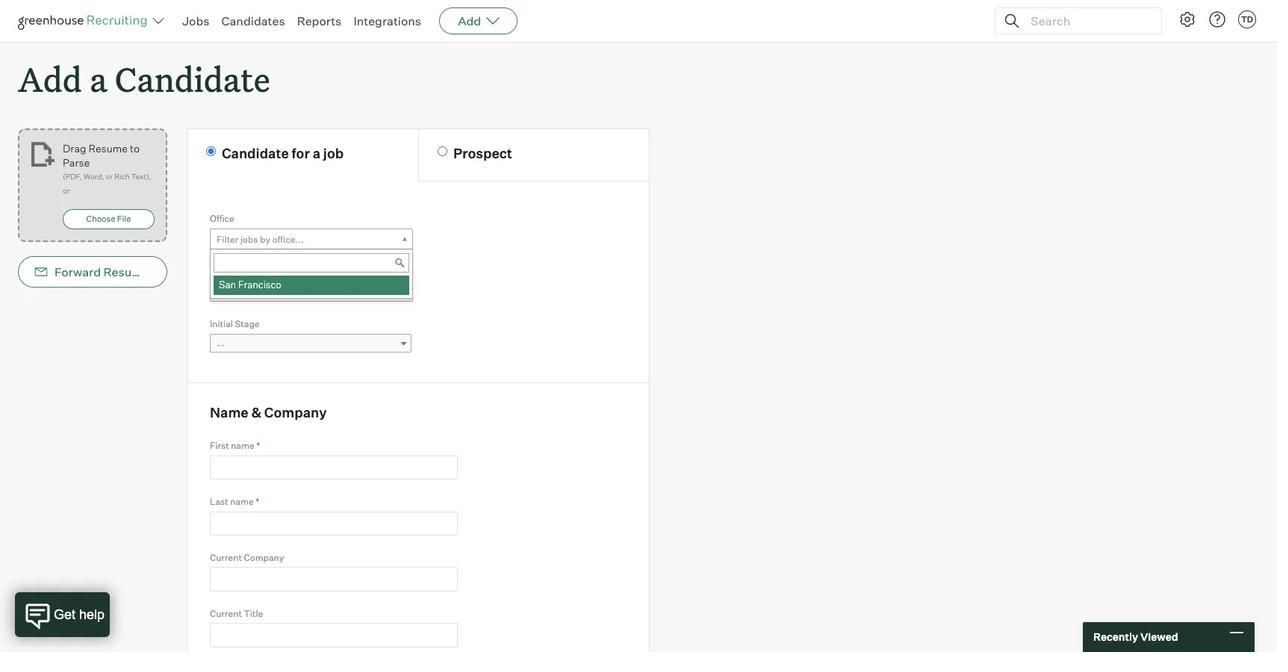 Task type: vqa. For each thing, say whether or not it's contained in the screenshot.
Onsite
no



Task type: locate. For each thing, give the bounding box(es) containing it.
company
[[264, 404, 327, 420], [244, 552, 284, 563]]

resume left to
[[89, 142, 128, 155]]

current for current title
[[210, 608, 242, 619]]

francisco)
[[264, 286, 309, 298]]

name right first
[[231, 440, 255, 451]]

a down greenhouse recruiting image
[[90, 57, 107, 101]]

company up title
[[244, 552, 284, 563]]

current left title
[[210, 608, 242, 619]]

forward
[[55, 265, 101, 280]]

jobs
[[241, 234, 258, 245]]

filter
[[217, 234, 239, 245]]

job
[[323, 145, 344, 162]]

test
[[217, 286, 241, 298]]

None text field
[[214, 253, 409, 273], [210, 623, 458, 648], [214, 253, 409, 273], [210, 623, 458, 648]]

1 vertical spatial name
[[230, 496, 254, 507]]

1 vertical spatial add
[[18, 57, 82, 101]]

2 vertical spatial *
[[256, 496, 259, 507]]

company right &
[[264, 404, 327, 420]]

-- link
[[210, 334, 412, 355]]

file
[[117, 214, 131, 224]]

* right last
[[256, 496, 259, 507]]

test (san francisco) (19)
[[217, 286, 326, 298]]

name for last
[[230, 496, 254, 507]]

last
[[210, 496, 228, 507]]

1 horizontal spatial add
[[458, 13, 481, 28]]

add
[[458, 13, 481, 28], [18, 57, 82, 101]]

drag
[[63, 142, 86, 155]]

word,
[[84, 172, 104, 181]]

-
[[217, 339, 221, 350], [221, 339, 225, 350]]

resume inside drag resume to parse (pdf, word, or rich text), or
[[89, 142, 128, 155]]

0 vertical spatial current
[[210, 552, 242, 563]]

choose
[[86, 214, 115, 224]]

resume
[[89, 142, 128, 155], [104, 265, 149, 280]]

resume left via
[[104, 265, 149, 280]]

1 vertical spatial current
[[210, 608, 242, 619]]

(19)
[[311, 286, 326, 298]]

to
[[130, 142, 140, 155]]

1 vertical spatial resume
[[104, 265, 149, 280]]

a
[[90, 57, 107, 101], [313, 145, 321, 162]]

1 horizontal spatial a
[[313, 145, 321, 162]]

* for first name *
[[257, 440, 260, 451]]

title
[[244, 608, 263, 619]]

job *
[[210, 266, 231, 277]]

drag resume to parse (pdf, word, or rich text), or
[[63, 142, 151, 195]]

job
[[210, 266, 226, 277]]

jobs
[[182, 13, 210, 28]]

or
[[106, 172, 113, 181], [63, 186, 70, 195]]

or left rich
[[106, 172, 113, 181]]

* down &
[[257, 440, 260, 451]]

1 horizontal spatial or
[[106, 172, 113, 181]]

td button
[[1239, 10, 1257, 28]]

current company
[[210, 552, 284, 563]]

name for first
[[231, 440, 255, 451]]

francisco
[[238, 278, 282, 290]]

td button
[[1236, 7, 1260, 31]]

0 vertical spatial resume
[[89, 142, 128, 155]]

*
[[228, 266, 231, 277], [257, 440, 260, 451], [256, 496, 259, 507]]

test (san francisco) (19) link
[[210, 281, 413, 303]]

name
[[210, 404, 249, 420]]

san
[[219, 278, 236, 290]]

add button
[[439, 7, 518, 34]]

* right "job"
[[228, 266, 231, 277]]

prospect
[[453, 145, 512, 162]]

resume inside button
[[104, 265, 149, 280]]

0 vertical spatial a
[[90, 57, 107, 101]]

jobs link
[[182, 13, 210, 28]]

2 current from the top
[[210, 608, 242, 619]]

1 vertical spatial *
[[257, 440, 260, 451]]

reports link
[[297, 13, 342, 28]]

name right last
[[230, 496, 254, 507]]

recently
[[1094, 631, 1139, 644]]

integrations link
[[354, 13, 422, 28]]

Candidate for a job radio
[[206, 147, 216, 156]]

a right the 'for'
[[313, 145, 321, 162]]

Search text field
[[1027, 10, 1149, 32]]

email
[[171, 265, 202, 280]]

0 vertical spatial candidate
[[115, 57, 270, 101]]

current title
[[210, 608, 263, 619]]

0 vertical spatial add
[[458, 13, 481, 28]]

add inside "add" popup button
[[458, 13, 481, 28]]

0 vertical spatial name
[[231, 440, 255, 451]]

1 current from the top
[[210, 552, 242, 563]]

name
[[231, 440, 255, 451], [230, 496, 254, 507]]

0 vertical spatial *
[[228, 266, 231, 277]]

or down (pdf,
[[63, 186, 70, 195]]

first
[[210, 440, 229, 451]]

None text field
[[210, 456, 458, 480], [210, 512, 458, 536], [210, 568, 458, 592], [210, 456, 458, 480], [210, 512, 458, 536], [210, 568, 458, 592]]

candidate down jobs link
[[115, 57, 270, 101]]

candidate
[[115, 57, 270, 101], [222, 145, 289, 162]]

rich
[[114, 172, 130, 181]]

by
[[260, 234, 271, 245]]

1 vertical spatial or
[[63, 186, 70, 195]]

0 horizontal spatial or
[[63, 186, 70, 195]]

(san
[[243, 286, 262, 298]]

resume for forward
[[104, 265, 149, 280]]

office
[[210, 213, 234, 224]]

0 horizontal spatial add
[[18, 57, 82, 101]]

candidate right candidate for a job option
[[222, 145, 289, 162]]

current down last
[[210, 552, 242, 563]]

filter jobs by office... link
[[210, 228, 413, 250]]

current
[[210, 552, 242, 563], [210, 608, 242, 619]]



Task type: describe. For each thing, give the bounding box(es) containing it.
forward resume via email
[[55, 265, 202, 280]]

&
[[251, 404, 262, 420]]

integrations
[[354, 13, 422, 28]]

2 - from the left
[[221, 339, 225, 350]]

candidates
[[222, 13, 285, 28]]

san francisco
[[219, 278, 282, 290]]

1 vertical spatial a
[[313, 145, 321, 162]]

current for current company
[[210, 552, 242, 563]]

office...
[[272, 234, 304, 245]]

greenhouse recruiting image
[[18, 12, 152, 30]]

(pdf,
[[63, 172, 82, 181]]

1 vertical spatial candidate
[[222, 145, 289, 162]]

san francisco list box
[[211, 275, 409, 295]]

Prospect radio
[[438, 147, 448, 156]]

forward resume via email button
[[18, 256, 202, 288]]

candidate for a job
[[222, 145, 344, 162]]

stage
[[235, 318, 260, 330]]

* for last name *
[[256, 496, 259, 507]]

configure image
[[1179, 10, 1197, 28]]

first name *
[[210, 440, 260, 451]]

add for add a candidate
[[18, 57, 82, 101]]

san francisco option
[[214, 275, 409, 295]]

candidates link
[[222, 13, 285, 28]]

0 vertical spatial or
[[106, 172, 113, 181]]

add for add
[[458, 13, 481, 28]]

1 vertical spatial company
[[244, 552, 284, 563]]

1 - from the left
[[217, 339, 221, 350]]

td
[[1242, 14, 1254, 25]]

--
[[217, 339, 225, 350]]

text),
[[131, 172, 151, 181]]

0 vertical spatial company
[[264, 404, 327, 420]]

initial
[[210, 318, 233, 330]]

choose file
[[86, 214, 131, 224]]

initial stage
[[210, 318, 260, 330]]

last name *
[[210, 496, 259, 507]]

add a candidate
[[18, 57, 270, 101]]

recently viewed
[[1094, 631, 1179, 644]]

via
[[152, 265, 168, 280]]

name & company
[[210, 404, 327, 420]]

viewed
[[1141, 631, 1179, 644]]

filter jobs by office...
[[217, 234, 304, 245]]

parse
[[63, 156, 90, 169]]

reports
[[297, 13, 342, 28]]

for
[[292, 145, 310, 162]]

0 horizontal spatial a
[[90, 57, 107, 101]]

resume for drag
[[89, 142, 128, 155]]



